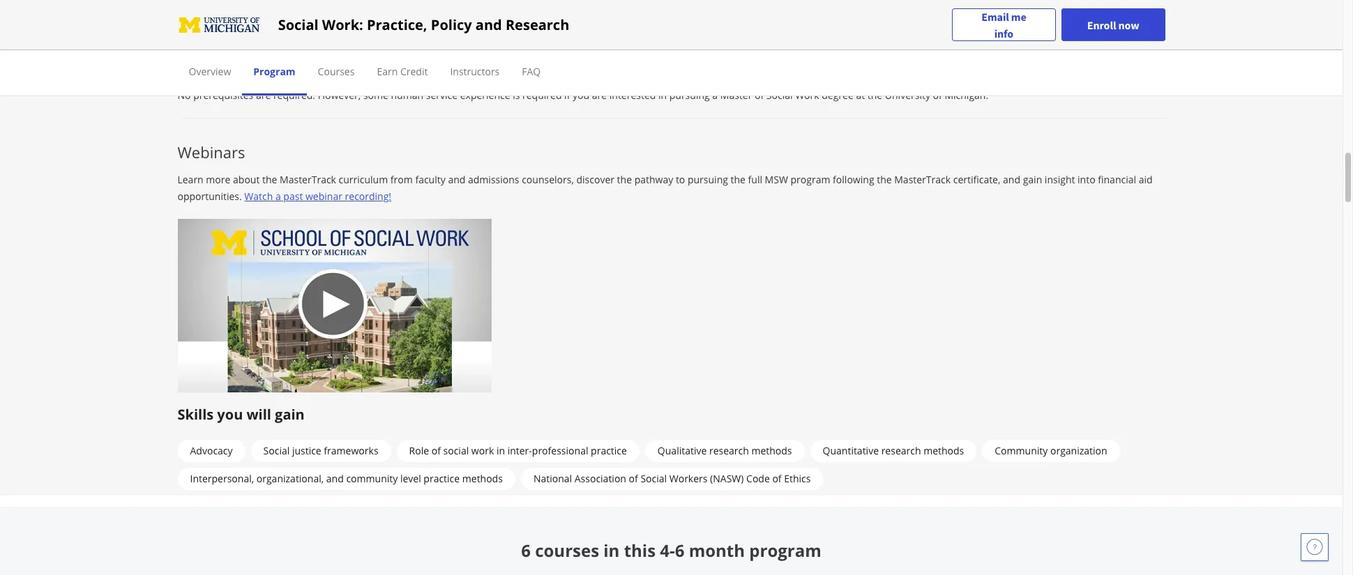 Task type: describe. For each thing, give the bounding box(es) containing it.
4-
[[660, 539, 675, 562]]

0 horizontal spatial in
[[497, 444, 505, 458]]

no prerequisites are required. however, some human service experience is required if you are interested in pursuing a master of social work degree at the university of michigan.
[[178, 89, 989, 102]]

2 vertical spatial in
[[604, 539, 620, 562]]

background
[[244, 52, 327, 71]]

msw
[[765, 173, 788, 186]]

program inside learn more about the mastertrack curriculum from faculty and admissions counselors, discover the pathway to pursuing the full msw program following the mastertrack certificate, and gain insight into financial aid opportunities.
[[791, 173, 830, 186]]

courses
[[535, 539, 599, 562]]

inter-
[[508, 444, 532, 458]]

skills
[[178, 405, 214, 424]]

more
[[206, 173, 230, 186]]

0 horizontal spatial a
[[275, 190, 281, 203]]

watch
[[244, 190, 273, 203]]

national
[[534, 472, 572, 486]]

social left justice
[[263, 444, 290, 458]]

you
[[178, 25, 195, 38]]

workers
[[669, 472, 708, 486]]

info
[[994, 26, 1014, 40]]

association
[[575, 472, 626, 486]]

required background
[[178, 52, 327, 71]]

1 vertical spatial program
[[749, 539, 822, 562]]

frameworks
[[324, 444, 378, 458]]

ethics
[[784, 472, 811, 486]]

(nasw)
[[710, 472, 744, 486]]

degree
[[822, 89, 854, 102]]

webinar
[[305, 190, 342, 203]]

social justice frameworks
[[263, 444, 378, 458]]

courses
[[318, 65, 355, 78]]

interested
[[609, 89, 656, 102]]

email me info
[[982, 9, 1026, 40]]

discover
[[576, 173, 615, 186]]

admissions inside learn more about the mastertrack curriculum from faculty and admissions counselors, discover the pathway to pursuing the full msw program following the mastertrack certificate, and gain insight into financial aid opportunities.
[[468, 173, 519, 186]]

the left full on the right of page
[[731, 173, 746, 186]]

pursuing inside learn more about the mastertrack curriculum from faculty and admissions counselors, discover the pathway to pursuing the full msw program following the mastertrack certificate, and gain insight into financial aid opportunities.
[[688, 173, 728, 186]]

0 vertical spatial from
[[379, 25, 401, 38]]

1 mastertrack from the left
[[280, 173, 336, 186]]

role of social work in inter-professional practice
[[409, 444, 627, 458]]

is
[[513, 89, 520, 102]]

michigan
[[463, 25, 505, 38]]

to inside learn more about the mastertrack curriculum from faculty and admissions counselors, discover the pathway to pursuing the full msw program following the mastertrack certificate, and gain insight into financial aid opportunities.
[[676, 173, 685, 186]]

the right the discover
[[617, 173, 632, 186]]

1 are from the left
[[256, 89, 271, 102]]

research for quantitative
[[881, 444, 921, 458]]

if
[[564, 89, 570, 102]]

2 are from the left
[[592, 89, 607, 102]]

role
[[409, 444, 429, 458]]

justice
[[292, 444, 321, 458]]

university of michigan image
[[178, 14, 261, 36]]

overview
[[189, 65, 231, 78]]

instructors
[[450, 65, 500, 78]]

no
[[178, 89, 191, 102]]

1 horizontal spatial about
[[666, 25, 693, 38]]

quantitative
[[823, 444, 879, 458]]

watch a past webinar recording!
[[244, 190, 391, 203]]

qualitative research methods
[[658, 444, 792, 458]]

0 horizontal spatial practice
[[424, 472, 460, 486]]

professional
[[532, 444, 588, 458]]

directly
[[343, 25, 376, 38]]

this
[[624, 539, 656, 562]]

earn credit link
[[377, 65, 428, 78]]

2 6 from the left
[[675, 539, 685, 562]]

1 vertical spatial university
[[885, 89, 930, 102]]

required
[[178, 52, 241, 71]]

0 vertical spatial admissions
[[560, 25, 611, 38]]

interpersonal, organizational, and community level practice methods
[[190, 472, 503, 486]]

now
[[1118, 18, 1139, 32]]

faq
[[522, 65, 541, 78]]

6 courses in this 4-6 month program
[[521, 539, 822, 562]]

of right 'master'
[[755, 89, 764, 102]]

0 vertical spatial in
[[658, 89, 667, 102]]

quantitative research methods
[[823, 444, 964, 458]]

email
[[982, 9, 1009, 23]]

recording!
[[345, 190, 391, 203]]

methods for quantitative research methods
[[924, 444, 964, 458]]

credit
[[400, 65, 428, 78]]

help center image
[[1306, 539, 1323, 556]]

0 vertical spatial practice
[[591, 444, 627, 458]]

michigan.
[[945, 89, 989, 102]]

overview link
[[189, 65, 231, 78]]

instructors link
[[450, 65, 500, 78]]

counselors
[[614, 25, 663, 38]]

the right at
[[868, 89, 882, 102]]

videos
[[273, 25, 303, 38]]

experience
[[460, 89, 510, 102]]

can
[[197, 25, 213, 38]]

following
[[833, 173, 874, 186]]

program link
[[253, 65, 295, 78]]

social left work
[[766, 89, 793, 102]]

0 vertical spatial pursuing
[[669, 89, 710, 102]]

practice,
[[367, 15, 427, 34]]

code
[[746, 472, 770, 486]]

into
[[1078, 173, 1096, 186]]



Task type: locate. For each thing, give the bounding box(es) containing it.
opportunities.
[[178, 190, 242, 203]]

1 6 from the left
[[521, 539, 531, 562]]

social work: practice, policy and research
[[278, 15, 569, 34]]

advocacy
[[190, 444, 233, 458]]

1 vertical spatial pursuing
[[688, 173, 728, 186]]

0 vertical spatial you
[[573, 89, 590, 102]]

about right the 'counselors'
[[666, 25, 693, 38]]

you left will
[[217, 405, 243, 424]]

0 vertical spatial university
[[404, 25, 449, 38]]

earn
[[377, 65, 398, 78]]

university right at
[[885, 89, 930, 102]]

in right work
[[497, 444, 505, 458]]

1 horizontal spatial practice
[[591, 444, 627, 458]]

2 horizontal spatial methods
[[924, 444, 964, 458]]

community
[[346, 472, 398, 486]]

1 horizontal spatial university
[[885, 89, 930, 102]]

month
[[689, 539, 745, 562]]

the right following at the right top of page
[[877, 173, 892, 186]]

earn credit
[[377, 65, 428, 78]]

you can watch these videos to learn directly from university of michigan faculty and admissions counselors about
[[178, 25, 695, 38]]

1 horizontal spatial 6
[[675, 539, 685, 562]]

2 horizontal spatial in
[[658, 89, 667, 102]]

1 vertical spatial to
[[676, 173, 685, 186]]

from
[[379, 25, 401, 38], [391, 173, 413, 186]]

required.
[[273, 89, 315, 102]]

0 vertical spatial a
[[712, 89, 718, 102]]

2 mastertrack from the left
[[894, 173, 951, 186]]

level
[[400, 472, 421, 486]]

0 horizontal spatial mastertrack
[[280, 173, 336, 186]]

work
[[471, 444, 494, 458]]

to left learn
[[305, 25, 315, 38]]

1 research from the left
[[709, 444, 749, 458]]

1 horizontal spatial mastertrack
[[894, 173, 951, 186]]

social
[[278, 15, 319, 34], [766, 89, 793, 102], [263, 444, 290, 458], [641, 472, 667, 486]]

organization
[[1050, 444, 1107, 458]]

in right interested
[[658, 89, 667, 102]]

pursuing left full on the right of page
[[688, 173, 728, 186]]

watch a past webinar recording! link
[[244, 190, 391, 203]]

research up (nasw)
[[709, 444, 749, 458]]

methods for qualitative research methods
[[752, 444, 792, 458]]

skills you will gain
[[178, 405, 305, 424]]

community
[[995, 444, 1048, 458]]

0 horizontal spatial university
[[404, 25, 449, 38]]

watch
[[216, 25, 243, 38]]

community organization
[[995, 444, 1107, 458]]

mastertrack up watch a past webinar recording!
[[280, 173, 336, 186]]

1 horizontal spatial gain
[[1023, 173, 1042, 186]]

1 vertical spatial about
[[233, 173, 260, 186]]

national association of social workers (nasw) code of ethics
[[534, 472, 811, 486]]

however,
[[318, 89, 361, 102]]

practice up "association"
[[591, 444, 627, 458]]

0 horizontal spatial 6
[[521, 539, 531, 562]]

full
[[748, 173, 762, 186]]

practice right the level
[[424, 472, 460, 486]]

learn
[[178, 173, 203, 186]]

about inside learn more about the mastertrack curriculum from faculty and admissions counselors, discover the pathway to pursuing the full msw program following the mastertrack certificate, and gain insight into financial aid opportunities.
[[233, 173, 260, 186]]

1 horizontal spatial in
[[604, 539, 620, 562]]

0 horizontal spatial admissions
[[468, 173, 519, 186]]

0 vertical spatial about
[[666, 25, 693, 38]]

program
[[253, 65, 295, 78]]

0 horizontal spatial research
[[709, 444, 749, 458]]

0 vertical spatial program
[[791, 173, 830, 186]]

1 vertical spatial faculty
[[415, 173, 446, 186]]

of left 'michigan'
[[452, 25, 461, 38]]

about up the watch
[[233, 173, 260, 186]]

0 horizontal spatial gain
[[275, 405, 305, 424]]

a left 'master'
[[712, 89, 718, 102]]

1 horizontal spatial faculty
[[507, 25, 537, 38]]

gain left insight
[[1023, 173, 1042, 186]]

from up recording!
[[391, 173, 413, 186]]

1 vertical spatial gain
[[275, 405, 305, 424]]

0 horizontal spatial to
[[305, 25, 315, 38]]

webinar video play button umich image
[[178, 219, 491, 393]]

1 vertical spatial admissions
[[468, 173, 519, 186]]

social
[[443, 444, 469, 458]]

service
[[426, 89, 458, 102]]

me
[[1011, 9, 1026, 23]]

social up background
[[278, 15, 319, 34]]

1 horizontal spatial research
[[881, 444, 921, 458]]

enroll
[[1087, 18, 1116, 32]]

will
[[247, 405, 271, 424]]

0 vertical spatial to
[[305, 25, 315, 38]]

gain right will
[[275, 405, 305, 424]]

of right role
[[432, 444, 441, 458]]

pathway
[[634, 173, 673, 186]]

from inside learn more about the mastertrack curriculum from faculty and admissions counselors, discover the pathway to pursuing the full msw program following the mastertrack certificate, and gain insight into financial aid opportunities.
[[391, 173, 413, 186]]

1 vertical spatial from
[[391, 173, 413, 186]]

faculty inside learn more about the mastertrack curriculum from faculty and admissions counselors, discover the pathway to pursuing the full msw program following the mastertrack certificate, and gain insight into financial aid opportunities.
[[415, 173, 446, 186]]

interpersonal,
[[190, 472, 254, 486]]

mastertrack left certificate,
[[894, 173, 951, 186]]

work:
[[322, 15, 363, 34]]

prerequisites
[[193, 89, 253, 102]]

gain inside learn more about the mastertrack curriculum from faculty and admissions counselors, discover the pathway to pursuing the full msw program following the mastertrack certificate, and gain insight into financial aid opportunities.
[[1023, 173, 1042, 186]]

are down program link
[[256, 89, 271, 102]]

about
[[666, 25, 693, 38], [233, 173, 260, 186]]

university
[[404, 25, 449, 38], [885, 89, 930, 102]]

0 horizontal spatial you
[[217, 405, 243, 424]]

0 vertical spatial gain
[[1023, 173, 1042, 186]]

0 horizontal spatial are
[[256, 89, 271, 102]]

admissions left counselors,
[[468, 173, 519, 186]]

aid
[[1139, 173, 1153, 186]]

to
[[305, 25, 315, 38], [676, 173, 685, 186]]

past
[[283, 190, 303, 203]]

enroll now button
[[1061, 8, 1165, 41]]

1 vertical spatial you
[[217, 405, 243, 424]]

of right code
[[772, 472, 782, 486]]

counselors,
[[522, 173, 574, 186]]

1 horizontal spatial methods
[[752, 444, 792, 458]]

learn
[[317, 25, 340, 38]]

1 vertical spatial in
[[497, 444, 505, 458]]

courses link
[[318, 65, 355, 78]]

you right if
[[573, 89, 590, 102]]

these
[[246, 25, 271, 38]]

enroll now
[[1087, 18, 1139, 32]]

1 horizontal spatial a
[[712, 89, 718, 102]]

certificate,
[[953, 173, 1001, 186]]

to right pathway
[[676, 173, 685, 186]]

work
[[795, 89, 819, 102]]

research for qualitative
[[709, 444, 749, 458]]

0 horizontal spatial faculty
[[415, 173, 446, 186]]

of left michigan.
[[933, 89, 942, 102]]

6 left courses
[[521, 539, 531, 562]]

in left this
[[604, 539, 620, 562]]

insight
[[1045, 173, 1075, 186]]

the up the watch
[[262, 173, 277, 186]]

0 vertical spatial faculty
[[507, 25, 537, 38]]

pursuing left 'master'
[[669, 89, 710, 102]]

1 horizontal spatial to
[[676, 173, 685, 186]]

university up credit
[[404, 25, 449, 38]]

webinars
[[178, 142, 245, 163]]

0 horizontal spatial methods
[[462, 472, 503, 486]]

1 horizontal spatial admissions
[[560, 25, 611, 38]]

financial
[[1098, 173, 1136, 186]]

1 vertical spatial practice
[[424, 472, 460, 486]]

social left workers
[[641, 472, 667, 486]]

research
[[506, 15, 569, 34]]

program right msw
[[791, 173, 830, 186]]

learn more about the mastertrack curriculum from faculty and admissions counselors, discover the pathway to pursuing the full msw program following the mastertrack certificate, and gain insight into financial aid opportunities.
[[178, 173, 1153, 203]]

you
[[573, 89, 590, 102], [217, 405, 243, 424]]

policy
[[431, 15, 472, 34]]

of right "association"
[[629, 472, 638, 486]]

0 horizontal spatial about
[[233, 173, 260, 186]]

faculty right the curriculum
[[415, 173, 446, 186]]

certificate menu element
[[178, 50, 1165, 96]]

research right quantitative
[[881, 444, 921, 458]]

required
[[522, 89, 562, 102]]

1 vertical spatial a
[[275, 190, 281, 203]]

are right if
[[592, 89, 607, 102]]

a left past
[[275, 190, 281, 203]]

1 horizontal spatial are
[[592, 89, 607, 102]]

faq link
[[522, 65, 541, 78]]

at
[[856, 89, 865, 102]]

2 research from the left
[[881, 444, 921, 458]]

human
[[391, 89, 423, 102]]

1 horizontal spatial you
[[573, 89, 590, 102]]

qualitative
[[658, 444, 707, 458]]

a
[[712, 89, 718, 102], [275, 190, 281, 203]]

program right month
[[749, 539, 822, 562]]

admissions left the 'counselors'
[[560, 25, 611, 38]]

from right directly
[[379, 25, 401, 38]]

organizational,
[[257, 472, 324, 486]]

faculty right 'michigan'
[[507, 25, 537, 38]]

6 left month
[[675, 539, 685, 562]]

curriculum
[[339, 173, 388, 186]]



Task type: vqa. For each thing, say whether or not it's contained in the screenshot.
the level
yes



